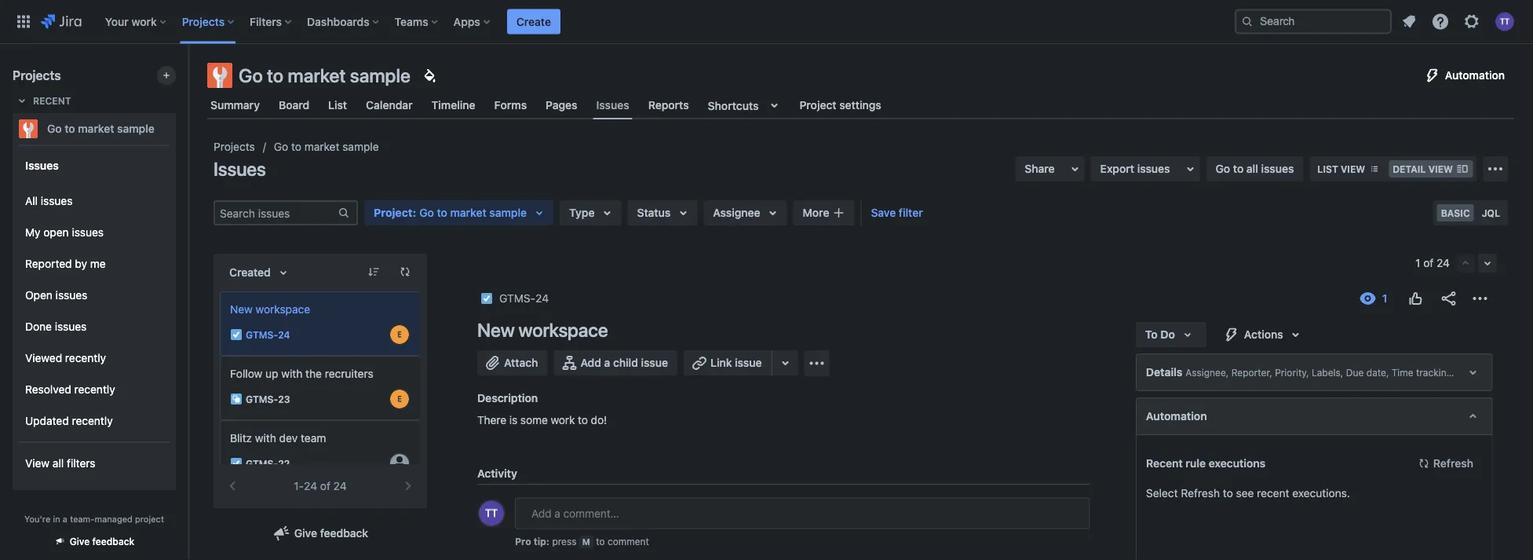 Task type: vqa. For each thing, say whether or not it's contained in the screenshot.
REPORTS link
yes



Task type: describe. For each thing, give the bounding box(es) containing it.
managed
[[95, 514, 133, 524]]

calendar
[[366, 99, 413, 112]]

create project image
[[160, 69, 173, 82]]

go to all issues
[[1216, 162, 1295, 175]]

issues right open
[[72, 226, 104, 239]]

24 right 1-
[[334, 480, 347, 492]]

to do button
[[1136, 322, 1207, 347]]

sample down list link
[[343, 140, 379, 153]]

1 vertical spatial a
[[63, 514, 68, 524]]

projects
[[61, 502, 102, 515]]

updated
[[25, 414, 69, 427]]

task image for blitz with dev team
[[230, 457, 243, 470]]

more button
[[794, 200, 855, 225]]

shortcuts button
[[705, 91, 787, 119]]

add
[[581, 356, 602, 369]]

reports
[[649, 99, 689, 112]]

link issue button
[[684, 350, 773, 375]]

team-
[[70, 514, 95, 524]]

some
[[521, 414, 548, 426]]

my
[[25, 226, 40, 239]]

add a child issue button
[[554, 350, 678, 375]]

save filter button
[[862, 200, 933, 225]]

save filter
[[871, 206, 923, 219]]

list for list view
[[1318, 163, 1339, 174]]

project : go to market sample
[[374, 206, 527, 219]]

issues for open issues
[[56, 289, 87, 302]]

me
[[90, 257, 106, 270]]

project settings
[[800, 99, 882, 112]]

1 horizontal spatial give feedback button
[[263, 521, 378, 546]]

appswitcher icon image
[[14, 12, 33, 31]]

is
[[510, 414, 518, 426]]

automation element
[[1136, 397, 1493, 435]]

done issues
[[25, 320, 87, 333]]

comments
[[552, 489, 608, 502]]

gtms- left copy link to issue icon on the bottom left of the page
[[500, 292, 536, 305]]

to down recent
[[65, 122, 75, 135]]

do!
[[591, 414, 607, 426]]

addicon image
[[833, 207, 845, 219]]

all issues link
[[19, 185, 170, 217]]

more
[[803, 206, 830, 219]]

link
[[711, 356, 732, 369]]

give feedback for the right give feedback button
[[294, 527, 369, 540]]

star
[[1516, 367, 1534, 378]]

menu bar containing all
[[515, 486, 731, 505]]

search image
[[1242, 15, 1254, 28]]

comments button
[[547, 486, 613, 505]]

summary link
[[207, 91, 263, 119]]

blitz
[[230, 432, 252, 445]]

export issues
[[1101, 162, 1171, 175]]

history
[[624, 489, 661, 502]]

recent
[[33, 95, 71, 106]]

to
[[1145, 328, 1158, 341]]

sort descending image
[[368, 265, 380, 278]]

share image
[[1440, 289, 1459, 308]]

follow
[[230, 367, 263, 380]]

link issue
[[711, 356, 762, 369]]

recently for updated recently
[[72, 414, 113, 427]]

issues for all issues
[[41, 194, 73, 207]]

to right m
[[596, 536, 605, 547]]

projects for projects link
[[214, 140, 255, 153]]

reported by me
[[25, 257, 106, 270]]

assignee button
[[704, 200, 788, 225]]

log
[[707, 489, 723, 502]]

reported
[[25, 257, 72, 270]]

give for the right give feedback button
[[294, 527, 317, 540]]

projects for projects popup button
[[182, 15, 225, 28]]

assignee,
[[1186, 367, 1229, 378]]

department,
[[1458, 367, 1514, 378]]

market right : in the top of the page
[[450, 206, 487, 219]]

viewed recently link
[[19, 342, 170, 374]]

collapse recent projects image
[[13, 91, 31, 110]]

view for detail view
[[1429, 163, 1454, 174]]

type
[[569, 206, 595, 219]]

open export issues dropdown image
[[1182, 159, 1201, 178]]

order by image
[[274, 263, 293, 282]]

list link
[[325, 91, 350, 119]]

task element containing new workspace
[[220, 291, 421, 356]]

settings image
[[1463, 12, 1482, 31]]

gtms-23
[[246, 393, 290, 404]]

go down recent
[[47, 122, 62, 135]]

automation inside 'element'
[[1146, 410, 1207, 423]]

work log button
[[672, 486, 728, 505]]

issues for the leftmost go to market sample link
[[25, 158, 59, 171]]

sample left add to starred icon
[[117, 122, 155, 135]]

all for all
[[523, 489, 536, 502]]

eloisefrancis23 image for follow up with the recruiters
[[390, 390, 409, 408]]

basic
[[1442, 207, 1471, 218]]

newest first image
[[1068, 489, 1081, 502]]

tracking,
[[1416, 367, 1455, 378]]

open share dialog image
[[1066, 159, 1085, 178]]

workspace inside the "task" element
[[256, 303, 310, 316]]

work inside dropdown button
[[132, 15, 157, 28]]

jql
[[1483, 207, 1501, 218]]

share
[[1025, 162, 1055, 175]]

sidebar navigation image
[[171, 63, 206, 94]]

recently for resolved recently
[[74, 383, 115, 396]]

created
[[229, 266, 271, 279]]

view for view all filters
[[25, 457, 50, 470]]

done issues link
[[19, 311, 170, 342]]

do
[[1161, 328, 1175, 341]]

24 right 1
[[1437, 256, 1451, 269]]

0 horizontal spatial give feedback button
[[45, 529, 144, 554]]

all for filters
[[53, 457, 64, 470]]

create
[[517, 15, 551, 28]]

open
[[43, 226, 69, 239]]

market down list link
[[305, 140, 340, 153]]

settings
[[840, 99, 882, 112]]

my open issues
[[25, 226, 104, 239]]

copy link to issue image
[[546, 291, 559, 304]]

profile image of terry turtle image
[[479, 501, 504, 526]]

22
[[278, 458, 290, 469]]

gtms- for with
[[246, 458, 278, 469]]

tip:
[[534, 536, 550, 547]]

sub-task element
[[220, 356, 421, 420]]

sample up calendar
[[350, 64, 411, 86]]

dashboards
[[307, 15, 370, 28]]

created button
[[220, 260, 302, 285]]

projects link
[[214, 137, 255, 156]]

show:
[[478, 489, 508, 502]]

viewed
[[25, 352, 62, 365]]

due
[[1346, 367, 1364, 378]]

1 vertical spatial workspace
[[519, 319, 608, 341]]

there is some work to do!
[[478, 414, 607, 426]]

1 vertical spatial go to market sample
[[47, 122, 155, 135]]

projects button
[[177, 9, 240, 34]]

issue inside button
[[735, 356, 762, 369]]

vote options: no one has voted for this issue yet. image
[[1407, 289, 1426, 308]]

your profile and settings image
[[1496, 12, 1515, 31]]

press
[[552, 536, 577, 547]]

2 vertical spatial go to market sample
[[274, 140, 379, 153]]

task element containing blitz with dev team
[[220, 420, 421, 485]]

1 vertical spatial projects
[[13, 68, 61, 83]]

view for list view
[[1341, 163, 1366, 174]]

details assignee, reporter, priority, labels, due date, time tracking, department, star
[[1146, 366, 1534, 379]]

Search issues text field
[[215, 202, 338, 224]]

to inside the go to all issues link
[[1234, 162, 1244, 175]]

forms link
[[491, 91, 530, 119]]

issues left list view
[[1262, 162, 1295, 175]]

issue inside button
[[641, 356, 668, 369]]

project for project : go to market sample
[[374, 206, 413, 219]]

shortcuts
[[708, 99, 759, 112]]

automation inside button
[[1446, 69, 1506, 82]]

0 horizontal spatial with
[[255, 432, 276, 445]]

follow up with the recruiters
[[230, 367, 374, 380]]



Task type: locate. For each thing, give the bounding box(es) containing it.
1 horizontal spatial list
[[1318, 163, 1339, 174]]

0 vertical spatial workspace
[[256, 303, 310, 316]]

to up board
[[267, 64, 284, 86]]

tab list
[[198, 91, 1525, 119]]

go up summary
[[239, 64, 263, 86]]

set background color image
[[420, 66, 439, 85]]

1 vertical spatial eloisefrancis23 image
[[390, 390, 409, 408]]

gtms- for workspace
[[246, 329, 278, 340]]

project up refresh icon
[[374, 206, 413, 219]]

new workspace down copy link to issue icon on the bottom left of the page
[[478, 319, 608, 341]]

automation down details
[[1146, 410, 1207, 423]]

view
[[25, 457, 50, 470], [19, 502, 43, 515]]

new workspace down the created popup button
[[230, 303, 310, 316]]

issues for done issues
[[55, 320, 87, 333]]

1 horizontal spatial issue
[[735, 356, 762, 369]]

all right open export issues dropdown image
[[1247, 162, 1259, 175]]

give down team- at the bottom left of the page
[[70, 536, 90, 547]]

1 horizontal spatial with
[[281, 367, 303, 380]]

go right : in the top of the page
[[420, 206, 434, 219]]

go to market sample link down list link
[[274, 137, 379, 156]]

task element
[[220, 291, 421, 356], [220, 420, 421, 485]]

labels,
[[1312, 367, 1344, 378]]

issues for projects link
[[214, 158, 266, 180]]

with right "up"
[[281, 367, 303, 380]]

teams
[[395, 15, 429, 28]]

feedback for the right give feedback button
[[320, 527, 369, 540]]

view all projects link
[[13, 495, 176, 523]]

attach button
[[478, 350, 548, 375]]

1 of 24
[[1416, 256, 1451, 269]]

task image down blitz
[[230, 457, 243, 470]]

of right 1-
[[320, 480, 331, 492]]

open
[[25, 289, 53, 302]]

1 horizontal spatial project
[[800, 99, 837, 112]]

automation
[[1446, 69, 1506, 82], [1146, 410, 1207, 423]]

0 horizontal spatial new
[[230, 303, 253, 316]]

all left 'filters'
[[53, 457, 64, 470]]

give feedback button down 1-24 of 24
[[263, 521, 378, 546]]

0 horizontal spatial project
[[374, 206, 413, 219]]

primary element
[[9, 0, 1235, 44]]

eloisefrancis23 image inside sub-task element
[[390, 390, 409, 408]]

projects down summary link
[[214, 140, 255, 153]]

give for left give feedback button
[[70, 536, 90, 547]]

1 vertical spatial work
[[551, 414, 575, 426]]

with
[[281, 367, 303, 380], [255, 432, 276, 445]]

all right "show:"
[[523, 489, 536, 502]]

group containing issues
[[19, 145, 170, 489]]

list for list
[[328, 99, 347, 112]]

1 eloisefrancis23 image from the top
[[390, 325, 409, 344]]

2 issue from the left
[[735, 356, 762, 369]]

by
[[75, 257, 87, 270]]

0 horizontal spatial go to market sample link
[[13, 113, 170, 145]]

1 horizontal spatial gtms-24
[[500, 292, 549, 305]]

board
[[279, 99, 310, 112]]

1 task element from the top
[[220, 291, 421, 356]]

m
[[583, 537, 591, 547]]

1 horizontal spatial new workspace
[[478, 319, 608, 341]]

issue right link
[[735, 356, 762, 369]]

banner
[[0, 0, 1534, 44]]

workspace down order by image
[[256, 303, 310, 316]]

project inside project settings link
[[800, 99, 837, 112]]

jira image
[[41, 12, 81, 31], [41, 12, 81, 31]]

0 horizontal spatial list
[[328, 99, 347, 112]]

go to market sample up list link
[[239, 64, 411, 86]]

go to all issues link
[[1207, 156, 1304, 181]]

0 vertical spatial view
[[25, 457, 50, 470]]

work right some
[[551, 414, 575, 426]]

filters button
[[245, 9, 298, 34]]

23
[[278, 393, 290, 404]]

1 vertical spatial task image
[[230, 328, 243, 341]]

menu bar
[[515, 486, 731, 505]]

2 horizontal spatial issues
[[597, 98, 630, 111]]

to right : in the top of the page
[[437, 206, 448, 219]]

gtms- up "up"
[[246, 329, 278, 340]]

1 vertical spatial project
[[374, 206, 413, 219]]

to down board link
[[291, 140, 302, 153]]

all button
[[518, 486, 541, 505]]

issues inside "link"
[[55, 320, 87, 333]]

summary
[[210, 99, 260, 112]]

view all filters link
[[19, 448, 170, 479]]

give
[[294, 527, 317, 540], [70, 536, 90, 547]]

1
[[1416, 256, 1421, 269]]

view
[[1341, 163, 1366, 174], [1429, 163, 1454, 174]]

with inside sub-task element
[[281, 367, 303, 380]]

2 vertical spatial all
[[46, 502, 58, 515]]

gtms-24 inside list box
[[246, 329, 290, 340]]

list box
[[220, 291, 421, 560]]

0 horizontal spatial new workspace
[[230, 303, 310, 316]]

go to market sample down recent
[[47, 122, 155, 135]]

24 down team
[[304, 480, 317, 492]]

task image up follow
[[230, 328, 243, 341]]

all inside all issues link
[[25, 194, 38, 207]]

gtms-24 up "up"
[[246, 329, 290, 340]]

0 vertical spatial a
[[604, 356, 611, 369]]

24 inside the "task" element
[[278, 329, 290, 340]]

reported by me link
[[19, 248, 170, 280]]

task image left gtms-24 link in the bottom of the page
[[481, 292, 493, 305]]

project
[[800, 99, 837, 112], [374, 206, 413, 219]]

activity
[[478, 467, 518, 480]]

group
[[19, 145, 170, 489], [19, 181, 170, 441]]

with left dev
[[255, 432, 276, 445]]

0 horizontal spatial workspace
[[256, 303, 310, 316]]

1 vertical spatial automation
[[1146, 410, 1207, 423]]

gtms- inside sub-task element
[[246, 393, 278, 404]]

1 vertical spatial new
[[478, 319, 515, 341]]

0 horizontal spatial gtms-24
[[246, 329, 290, 340]]

all left projects
[[46, 502, 58, 515]]

pro tip: press m to comment
[[515, 536, 649, 547]]

import and bulk change issues image
[[1487, 159, 1506, 178]]

0 vertical spatial task element
[[220, 291, 421, 356]]

teams button
[[390, 9, 444, 34]]

help image
[[1432, 12, 1451, 31]]

go to market sample down list link
[[274, 140, 379, 153]]

1 vertical spatial recently
[[74, 383, 115, 396]]

1 horizontal spatial view
[[1429, 163, 1454, 174]]

1 vertical spatial new workspace
[[478, 319, 608, 341]]

all
[[1247, 162, 1259, 175], [53, 457, 64, 470], [46, 502, 58, 515]]

give feedback button down you're in a team-managed project
[[45, 529, 144, 554]]

issues up open
[[41, 194, 73, 207]]

2 vertical spatial recently
[[72, 414, 113, 427]]

give feedback
[[294, 527, 369, 540], [70, 536, 135, 547]]

all for projects
[[46, 502, 58, 515]]

issues right export
[[1138, 162, 1171, 175]]

1 vertical spatial all
[[53, 457, 64, 470]]

workspace down copy link to issue icon on the bottom left of the page
[[519, 319, 608, 341]]

task image
[[481, 292, 493, 305], [230, 328, 243, 341], [230, 457, 243, 470]]

feedback for left give feedback button
[[92, 536, 135, 547]]

project left settings
[[800, 99, 837, 112]]

0 horizontal spatial all
[[25, 194, 38, 207]]

give feedback down 1-24 of 24
[[294, 527, 369, 540]]

0 horizontal spatial give feedback
[[70, 536, 135, 547]]

your
[[105, 15, 129, 28]]

1 vertical spatial of
[[320, 480, 331, 492]]

go to market sample link down recent
[[13, 113, 170, 145]]

workspace
[[256, 303, 310, 316], [519, 319, 608, 341]]

issues down reported by me
[[56, 289, 87, 302]]

work
[[677, 489, 704, 502]]

1 vertical spatial list
[[1318, 163, 1339, 174]]

0 horizontal spatial a
[[63, 514, 68, 524]]

1 vertical spatial gtms-24
[[246, 329, 290, 340]]

work right your
[[132, 15, 157, 28]]

list right board
[[328, 99, 347, 112]]

updated recently
[[25, 414, 113, 427]]

market up all issues link
[[78, 122, 114, 135]]

project for project settings
[[800, 99, 837, 112]]

1 vertical spatial task element
[[220, 420, 421, 485]]

1 group from the top
[[19, 145, 170, 489]]

dev
[[279, 432, 298, 445]]

forms
[[494, 99, 527, 112]]

newest
[[1003, 489, 1042, 502]]

pages
[[546, 99, 578, 112]]

0 vertical spatial eloisefrancis23 image
[[390, 325, 409, 344]]

0 vertical spatial automation
[[1446, 69, 1506, 82]]

new inside list box
[[230, 303, 253, 316]]

projects up collapse recent projects icon
[[13, 68, 61, 83]]

banner containing your work
[[0, 0, 1534, 44]]

2 vertical spatial task image
[[230, 457, 243, 470]]

your work button
[[100, 9, 173, 34]]

view left detail on the top right of the page
[[1341, 163, 1366, 174]]

issues for export issues
[[1138, 162, 1171, 175]]

go down board link
[[274, 140, 288, 153]]

give feedback for left give feedback button
[[70, 536, 135, 547]]

2 view from the left
[[1429, 163, 1454, 174]]

0 vertical spatial projects
[[182, 15, 225, 28]]

24 up "up"
[[278, 329, 290, 340]]

actions image
[[1471, 289, 1490, 308]]

a inside button
[[604, 356, 611, 369]]

gtms- right sub task icon
[[246, 393, 278, 404]]

view for view all projects
[[19, 502, 43, 515]]

market up list link
[[288, 64, 346, 86]]

0 vertical spatial list
[[328, 99, 347, 112]]

add to starred image
[[171, 119, 190, 138]]

newest first
[[1003, 489, 1065, 502]]

automation image
[[1424, 66, 1443, 85]]

sample left the type
[[490, 206, 527, 219]]

0 vertical spatial go to market sample
[[239, 64, 411, 86]]

filters
[[250, 15, 282, 28]]

view left in
[[19, 502, 43, 515]]

group containing all issues
[[19, 181, 170, 441]]

1 horizontal spatial issues
[[214, 158, 266, 180]]

new up attach button
[[478, 319, 515, 341]]

gtms- for up
[[246, 393, 278, 404]]

1 vertical spatial view
[[19, 502, 43, 515]]

give feedback down you're in a team-managed project
[[70, 536, 135, 547]]

0 vertical spatial all
[[1247, 162, 1259, 175]]

refresh image
[[399, 265, 412, 278]]

1 vertical spatial all
[[523, 489, 536, 502]]

team
[[301, 432, 326, 445]]

your work
[[105, 15, 157, 28]]

0 horizontal spatial feedback
[[92, 536, 135, 547]]

1 view from the left
[[1341, 163, 1366, 174]]

project settings link
[[797, 91, 885, 119]]

eloisefrancis23 image for new workspace
[[390, 325, 409, 344]]

priority,
[[1275, 367, 1309, 378]]

1 horizontal spatial all
[[523, 489, 536, 502]]

projects inside popup button
[[182, 15, 225, 28]]

1 horizontal spatial work
[[551, 414, 575, 426]]

2 vertical spatial projects
[[214, 140, 255, 153]]

24
[[1437, 256, 1451, 269], [536, 292, 549, 305], [278, 329, 290, 340], [304, 480, 317, 492], [334, 480, 347, 492]]

view down updated
[[25, 457, 50, 470]]

recently down resolved recently link
[[72, 414, 113, 427]]

sample
[[350, 64, 411, 86], [117, 122, 155, 135], [343, 140, 379, 153], [490, 206, 527, 219]]

0 horizontal spatial work
[[132, 15, 157, 28]]

status
[[637, 206, 671, 219]]

all inside all button
[[523, 489, 536, 502]]

calendar link
[[363, 91, 416, 119]]

1 horizontal spatial go to market sample link
[[274, 137, 379, 156]]

gtms-24 up attach
[[500, 292, 549, 305]]

2 task element from the top
[[220, 420, 421, 485]]

1 horizontal spatial of
[[1424, 256, 1434, 269]]

Add a comment… field
[[515, 498, 1090, 529]]

description
[[478, 392, 538, 404]]

0 horizontal spatial of
[[320, 480, 331, 492]]

assignee
[[713, 206, 761, 219]]

list box containing new workspace
[[220, 291, 421, 560]]

Search field
[[1235, 9, 1393, 34]]

history button
[[619, 486, 666, 505]]

all
[[25, 194, 38, 207], [523, 489, 536, 502]]

24 up attach
[[536, 292, 549, 305]]

automation right automation icon
[[1446, 69, 1506, 82]]

details element
[[1136, 353, 1534, 391]]

add app image
[[808, 354, 827, 373]]

issues up all issues
[[25, 158, 59, 171]]

add a child issue
[[581, 356, 668, 369]]

1-
[[294, 480, 304, 492]]

all up my
[[25, 194, 38, 207]]

1 horizontal spatial new
[[478, 319, 515, 341]]

sub task image
[[230, 393, 243, 405]]

recently down done issues "link"
[[65, 352, 106, 365]]

notifications image
[[1400, 12, 1419, 31]]

resolved
[[25, 383, 71, 396]]

details
[[1146, 366, 1183, 379]]

0 vertical spatial new
[[230, 303, 253, 316]]

0 vertical spatial of
[[1424, 256, 1434, 269]]

save
[[871, 206, 896, 219]]

actions
[[1244, 328, 1284, 341]]

work log
[[677, 489, 723, 502]]

view all projects
[[19, 502, 102, 515]]

view right detail on the top right of the page
[[1429, 163, 1454, 174]]

2 eloisefrancis23 image from the top
[[390, 390, 409, 408]]

task image for new workspace
[[230, 328, 243, 341]]

open issues
[[25, 289, 87, 302]]

new workspace inside list box
[[230, 303, 310, 316]]

1 horizontal spatial feedback
[[320, 527, 369, 540]]

1 issue from the left
[[641, 356, 668, 369]]

new down created
[[230, 303, 253, 316]]

0 vertical spatial new workspace
[[230, 303, 310, 316]]

1 horizontal spatial automation
[[1446, 69, 1506, 82]]

1 vertical spatial with
[[255, 432, 276, 445]]

0 vertical spatial project
[[800, 99, 837, 112]]

1 horizontal spatial a
[[604, 356, 611, 369]]

tab list containing issues
[[198, 91, 1525, 119]]

comment
[[608, 536, 649, 547]]

issue right child
[[641, 356, 668, 369]]

0 vertical spatial recently
[[65, 352, 106, 365]]

0 horizontal spatial view
[[1341, 163, 1366, 174]]

open issues link
[[19, 280, 170, 311]]

a right in
[[63, 514, 68, 524]]

there
[[478, 414, 507, 426]]

gtms-22
[[246, 458, 290, 469]]

0 vertical spatial task image
[[481, 292, 493, 305]]

1 horizontal spatial workspace
[[519, 319, 608, 341]]

recently
[[65, 352, 106, 365], [74, 383, 115, 396], [72, 414, 113, 427]]

recently for viewed recently
[[65, 352, 106, 365]]

reports link
[[645, 91, 692, 119]]

0 vertical spatial gtms-24
[[500, 292, 549, 305]]

board link
[[276, 91, 313, 119]]

0 vertical spatial with
[[281, 367, 303, 380]]

apps
[[454, 15, 481, 28]]

1 horizontal spatial give feedback
[[294, 527, 369, 540]]

0 vertical spatial all
[[25, 194, 38, 207]]

to left do!
[[578, 414, 588, 426]]

0 vertical spatial work
[[132, 15, 157, 28]]

a
[[604, 356, 611, 369], [63, 514, 68, 524]]

up
[[266, 367, 278, 380]]

go right open export issues dropdown image
[[1216, 162, 1231, 175]]

resolved recently link
[[19, 374, 170, 405]]

0 horizontal spatial give
[[70, 536, 90, 547]]

all for all issues
[[25, 194, 38, 207]]

issues inside button
[[1138, 162, 1171, 175]]

feedback down managed
[[92, 536, 135, 547]]

0 horizontal spatial issue
[[641, 356, 668, 369]]

2 group from the top
[[19, 181, 170, 441]]

feedback down 1-24 of 24
[[320, 527, 369, 540]]

eloisefrancis23 image
[[390, 325, 409, 344], [390, 390, 409, 408]]

issues right pages
[[597, 98, 630, 111]]

to do
[[1145, 328, 1175, 341]]

gtms-24 link
[[500, 289, 549, 308]]

projects up sidebar navigation image
[[182, 15, 225, 28]]

of right 1
[[1424, 256, 1434, 269]]

give down 1-
[[294, 527, 317, 540]]

gtms- down blitz with dev team
[[246, 458, 278, 469]]

automation button
[[1414, 63, 1515, 88]]

a right add
[[604, 356, 611, 369]]

issues down projects link
[[214, 158, 266, 180]]

all issues
[[25, 194, 73, 207]]

0 horizontal spatial issues
[[25, 158, 59, 171]]

to right open export issues dropdown image
[[1234, 162, 1244, 175]]

recently down viewed recently link
[[74, 383, 115, 396]]

link web pages and more image
[[776, 353, 795, 372]]

actions button
[[1213, 322, 1315, 347]]

apps button
[[449, 9, 496, 34]]

0 horizontal spatial automation
[[1146, 410, 1207, 423]]

list right the go to all issues link
[[1318, 163, 1339, 174]]

1 horizontal spatial give
[[294, 527, 317, 540]]

issues up the "viewed recently" at the left bottom
[[55, 320, 87, 333]]



